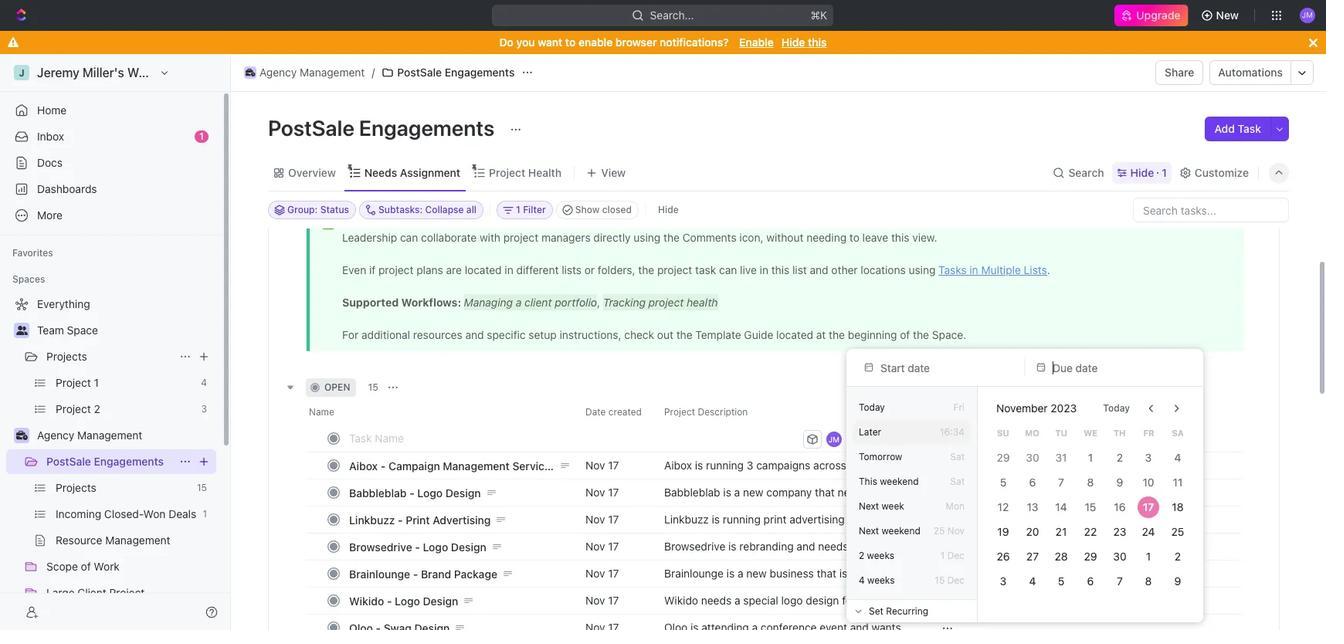 Task type: vqa. For each thing, say whether or not it's contained in the screenshot.
Logo.
yes



Task type: locate. For each thing, give the bounding box(es) containing it.
1 vertical spatial weekend
[[882, 525, 920, 537]]

linkbuzz inside "link"
[[349, 513, 395, 526]]

browsedrive up brainlounge
[[349, 540, 412, 553]]

0 vertical spatial is
[[712, 513, 720, 526]]

wikido down brainlounge
[[349, 594, 384, 607]]

0 vertical spatial logo
[[417, 486, 443, 499]]

0 horizontal spatial browsedrive
[[349, 540, 412, 553]]

logo for wikido
[[395, 594, 420, 607]]

weekend up week
[[880, 476, 919, 487]]

engagements inside "tree"
[[94, 455, 164, 468]]

tomorrow
[[859, 451, 902, 463]]

advertising
[[790, 513, 845, 526]]

design up advertising
[[445, 486, 481, 499]]

24
[[1142, 525, 1155, 538]]

0 vertical spatial 15
[[368, 382, 378, 393]]

- for wikido
[[387, 594, 392, 607]]

1 vertical spatial dec
[[947, 575, 965, 586]]

weekend
[[880, 476, 919, 487], [882, 525, 920, 537]]

0 horizontal spatial linkbuzz
[[349, 513, 395, 526]]

and inside linkbuzz is running print advertising in a well- known magazine and needs content creation.
[[750, 527, 769, 540]]

0 horizontal spatial 25
[[933, 525, 945, 537]]

next for next week
[[859, 500, 879, 512]]

dec down 1 dec
[[947, 575, 965, 586]]

0 horizontal spatial needs
[[701, 594, 732, 607]]

logo for browsedrive
[[423, 540, 448, 553]]

2 vertical spatial engagements
[[94, 455, 164, 468]]

30
[[1026, 451, 1039, 464], [1113, 550, 1126, 563]]

1 horizontal spatial 15
[[935, 575, 945, 586]]

search
[[1068, 166, 1104, 179]]

tree inside sidebar navigation
[[6, 292, 216, 630]]

wikido for wikido - logo design
[[349, 594, 384, 607]]

browsedrive is rebranding and needs a new, mod ern logo.
[[664, 540, 913, 567]]

browsedrive inside browsedrive - logo design link
[[349, 540, 412, 553]]

8
[[1087, 476, 1094, 489], [1145, 575, 1152, 588]]

4 up one
[[859, 575, 865, 586]]

0 horizontal spatial a
[[734, 594, 740, 607]]

postsale engagements link
[[378, 63, 519, 82], [46, 449, 173, 474]]

enable
[[578, 36, 613, 49]]

th
[[1114, 428, 1126, 438]]

1 dec from the top
[[947, 550, 965, 561]]

search...
[[650, 8, 694, 22]]

1 horizontal spatial agency management
[[260, 66, 365, 79]]

agency right business time image
[[37, 429, 74, 442]]

agency management inside "tree"
[[37, 429, 142, 442]]

0 vertical spatial agency
[[260, 66, 297, 79]]

4 down 27
[[1029, 575, 1036, 588]]

is for rebranding
[[728, 540, 737, 553]]

⌘k
[[811, 8, 828, 22]]

0 vertical spatial 29
[[997, 451, 1010, 464]]

2 down creation.
[[859, 550, 864, 561]]

needs down print
[[772, 527, 802, 540]]

0 vertical spatial weekend
[[880, 476, 919, 487]]

recurring
[[886, 605, 928, 617]]

2 next from the top
[[859, 525, 879, 537]]

0 vertical spatial postsale engagements link
[[378, 63, 519, 82]]

0 vertical spatial 9
[[1116, 476, 1123, 489]]

fri
[[954, 402, 965, 413]]

1 vertical spatial hide
[[1130, 166, 1154, 179]]

5 down 28
[[1058, 575, 1065, 588]]

1 horizontal spatial 7
[[1117, 575, 1123, 588]]

weekend up mod
[[882, 525, 920, 537]]

dec down nov
[[947, 550, 965, 561]]

new
[[1216, 8, 1239, 22]]

0 vertical spatial dec
[[947, 550, 965, 561]]

linkbuzz for linkbuzz - print advertising
[[349, 513, 395, 526]]

design for babbleblab - logo design
[[445, 486, 481, 499]]

0 vertical spatial management
[[300, 66, 365, 79]]

15 dec
[[935, 575, 965, 586]]

tree
[[6, 292, 216, 630]]

0 horizontal spatial hide
[[658, 204, 679, 215]]

0 horizontal spatial 15
[[368, 382, 378, 393]]

0 vertical spatial engagements
[[445, 66, 515, 79]]

weekend for next weekend
[[882, 525, 920, 537]]

8 up 22
[[1087, 476, 1094, 489]]

0 vertical spatial agency management link
[[240, 63, 369, 82]]

wikido inside wikido needs a special logo design for one of their sub-brands.
[[664, 594, 698, 607]]

management inside "tree"
[[77, 429, 142, 442]]

logo
[[781, 594, 803, 607]]

next
[[859, 500, 879, 512], [859, 525, 879, 537]]

1 vertical spatial postsale engagements link
[[46, 449, 173, 474]]

design for browsedrive - logo design
[[451, 540, 486, 553]]

1 inside sidebar navigation
[[199, 131, 204, 142]]

team space link
[[37, 318, 213, 343]]

logo up brand
[[423, 540, 448, 553]]

0 vertical spatial postsale engagements
[[397, 66, 515, 79]]

agency management left /
[[260, 66, 365, 79]]

hide 1
[[1130, 166, 1167, 179]]

wikido up their
[[664, 594, 698, 607]]

9
[[1116, 476, 1123, 489], [1175, 575, 1181, 588]]

15 up 22
[[1085, 500, 1096, 514]]

2 vertical spatial postsale engagements
[[46, 455, 164, 468]]

1 horizontal spatial wikido
[[664, 594, 698, 607]]

0 vertical spatial a
[[859, 513, 865, 526]]

today inside button
[[1103, 402, 1130, 414]]

1 horizontal spatial browsedrive
[[664, 540, 725, 553]]

2 vertical spatial management
[[443, 459, 510, 472]]

16:34
[[940, 426, 965, 438]]

- right aibox
[[381, 459, 386, 472]]

4 weeks
[[859, 575, 895, 586]]

and down advertising
[[797, 540, 815, 553]]

today up later
[[859, 402, 885, 413]]

1 horizontal spatial agency
[[260, 66, 297, 79]]

management
[[300, 66, 365, 79], [77, 429, 142, 442], [443, 459, 510, 472]]

browsedrive up logo.
[[664, 540, 725, 553]]

1 vertical spatial 30
[[1113, 550, 1126, 563]]

linkbuzz down babbleblab
[[349, 513, 395, 526]]

7 down 31
[[1058, 476, 1064, 489]]

is up magazine
[[712, 513, 720, 526]]

design inside browsedrive - logo design link
[[451, 540, 486, 553]]

design
[[445, 486, 481, 499], [451, 540, 486, 553], [423, 594, 458, 607]]

1 vertical spatial postsale
[[268, 115, 354, 141]]

Start date text field
[[880, 361, 1009, 374]]

0 vertical spatial 6
[[1029, 476, 1036, 489]]

- down print
[[415, 540, 420, 553]]

weeks for 4 weeks
[[867, 575, 895, 586]]

for
[[842, 594, 856, 607]]

design
[[806, 594, 839, 607]]

3 up 10
[[1145, 451, 1152, 464]]

0 vertical spatial sat
[[950, 451, 965, 463]]

sat up mon
[[950, 476, 965, 487]]

notifications?
[[660, 36, 729, 49]]

and down print
[[750, 527, 769, 540]]

1 vertical spatial agency
[[37, 429, 74, 442]]

1 horizontal spatial 9
[[1175, 575, 1181, 588]]

design inside wikido - logo design link
[[423, 594, 458, 607]]

1 horizontal spatial hide
[[781, 36, 805, 49]]

29 down save in the right bottom of the page
[[997, 451, 1010, 464]]

services
[[512, 459, 556, 472]]

magazine
[[700, 527, 748, 540]]

needs assignment link
[[361, 162, 460, 183]]

30 down '23'
[[1113, 550, 1126, 563]]

7 down '23'
[[1117, 575, 1123, 588]]

2 horizontal spatial 4
[[1174, 451, 1181, 464]]

15 right open
[[368, 382, 378, 393]]

agency
[[260, 66, 297, 79], [37, 429, 74, 442]]

2 25 from the left
[[1171, 525, 1184, 538]]

a inside wikido needs a special logo design for one of their sub-brands.
[[734, 594, 740, 607]]

sat down cancel button
[[950, 451, 965, 463]]

25 left nov
[[933, 525, 945, 537]]

15 down 1 dec
[[935, 575, 945, 586]]

1 horizontal spatial a
[[851, 540, 857, 553]]

1 vertical spatial agency management
[[37, 429, 142, 442]]

9 up 16
[[1116, 476, 1123, 489]]

sa
[[1172, 428, 1184, 438]]

6 down 22
[[1087, 575, 1094, 588]]

1 horizontal spatial today
[[1103, 402, 1130, 414]]

agency right business time icon
[[260, 66, 297, 79]]

0 vertical spatial 7
[[1058, 476, 1064, 489]]

1 vertical spatial next
[[859, 525, 879, 537]]

1 vertical spatial is
[[728, 540, 737, 553]]

cancel button
[[939, 430, 982, 448]]

needs
[[772, 527, 802, 540], [818, 540, 848, 553], [701, 594, 732, 607]]

0 horizontal spatial is
[[712, 513, 720, 526]]

aibox - campaign management services
[[349, 459, 556, 472]]

linkbuzz is running print advertising in a well- known magazine and needs content creation. button
[[655, 506, 923, 540]]

agency management right business time image
[[37, 429, 142, 442]]

1 vertical spatial 9
[[1175, 575, 1181, 588]]

linkbuzz up known
[[664, 513, 709, 526]]

8 down 24
[[1145, 575, 1152, 588]]

linkbuzz
[[664, 513, 709, 526], [349, 513, 395, 526]]

1 dec
[[941, 550, 965, 561]]

25 down 18 on the right of the page
[[1171, 525, 1184, 538]]

1 vertical spatial agency management link
[[37, 423, 213, 448]]

you
[[516, 36, 535, 49]]

- left print
[[398, 513, 403, 526]]

a left new,
[[851, 540, 857, 553]]

2 vertical spatial postsale
[[46, 455, 91, 468]]

linkbuzz for linkbuzz is running print advertising in a well- known magazine and needs content creation.
[[664, 513, 709, 526]]

4 up 11
[[1174, 451, 1181, 464]]

3 down 26
[[1000, 575, 1006, 588]]

needs down advertising
[[818, 540, 848, 553]]

linkbuzz inside linkbuzz is running print advertising in a well- known magazine and needs content creation.
[[664, 513, 709, 526]]

29 down 22
[[1084, 550, 1097, 563]]

6 up 13
[[1029, 476, 1036, 489]]

hide inside button
[[658, 204, 679, 215]]

1 horizontal spatial 8
[[1145, 575, 1152, 588]]

1 vertical spatial weeks
[[867, 575, 895, 586]]

browsedrive for browsedrive - logo design
[[349, 540, 412, 553]]

sat
[[950, 451, 965, 463], [950, 476, 965, 487]]

0 horizontal spatial 8
[[1087, 476, 1094, 489]]

- left brand
[[413, 567, 418, 580]]

1
[[199, 131, 204, 142], [1162, 166, 1167, 179], [1088, 451, 1093, 464], [941, 550, 945, 561], [1146, 550, 1151, 563]]

next up new,
[[859, 525, 879, 537]]

is down the running
[[728, 540, 737, 553]]

is inside "browsedrive is rebranding and needs a new, mod ern logo."
[[728, 540, 737, 553]]

and
[[750, 527, 769, 540], [797, 540, 815, 553]]

1 horizontal spatial 5
[[1058, 575, 1065, 588]]

next up well-
[[859, 500, 879, 512]]

5
[[1000, 476, 1006, 489], [1058, 575, 1065, 588]]

30 down mo
[[1026, 451, 1039, 464]]

0 horizontal spatial agency
[[37, 429, 74, 442]]

0 horizontal spatial wikido
[[349, 594, 384, 607]]

tree containing team space
[[6, 292, 216, 630]]

wikido inside wikido - logo design link
[[349, 594, 384, 607]]

0 vertical spatial agency management
[[260, 66, 365, 79]]

postsale engagements
[[397, 66, 515, 79], [268, 115, 499, 141], [46, 455, 164, 468]]

linkbuzz - print advertising
[[349, 513, 491, 526]]

mo
[[1025, 428, 1039, 438]]

hide button
[[652, 201, 685, 219]]

today up the th
[[1103, 402, 1130, 414]]

a up 'brands.'
[[734, 594, 740, 607]]

2 dec from the top
[[947, 575, 965, 586]]

weeks up "4 weeks"
[[867, 550, 894, 561]]

a right in
[[859, 513, 865, 526]]

1 horizontal spatial 3
[[1145, 451, 1152, 464]]

brainlounge - brand package
[[349, 567, 497, 580]]

home
[[37, 103, 67, 117]]

1 horizontal spatial 29
[[1084, 550, 1097, 563]]

2 vertical spatial design
[[423, 594, 458, 607]]

0 vertical spatial 5
[[1000, 476, 1006, 489]]

is inside linkbuzz is running print advertising in a well- known magazine and needs content creation.
[[712, 513, 720, 526]]

logo down brainlounge - brand package
[[395, 594, 420, 607]]

- inside "link"
[[398, 513, 403, 526]]

2 down 18 on the right of the page
[[1175, 550, 1181, 563]]

known
[[664, 527, 697, 540]]

- down brainlounge
[[387, 594, 392, 607]]

2 horizontal spatial 2
[[1175, 550, 1181, 563]]

1 horizontal spatial linkbuzz
[[664, 513, 709, 526]]

sub-
[[690, 608, 713, 621]]

a
[[859, 513, 865, 526], [851, 540, 857, 553], [734, 594, 740, 607]]

2 sat from the top
[[950, 476, 965, 487]]

logo up linkbuzz - print advertising
[[417, 486, 443, 499]]

9 down 18 on the right of the page
[[1175, 575, 1181, 588]]

1 vertical spatial management
[[77, 429, 142, 442]]

weeks for 2 weeks
[[867, 550, 894, 561]]

1 sat from the top
[[950, 451, 965, 463]]

29
[[997, 451, 1010, 464], [1084, 550, 1097, 563]]

1 25 from the left
[[933, 525, 945, 537]]

1 horizontal spatial and
[[797, 540, 815, 553]]

next for next weekend
[[859, 525, 879, 537]]

design down brand
[[423, 594, 458, 607]]

needs up sub-
[[701, 594, 732, 607]]

17
[[1143, 500, 1154, 514]]

aibox - campaign management services link
[[345, 455, 573, 477]]

upgrade link
[[1115, 5, 1188, 26]]

today
[[859, 402, 885, 413], [1103, 402, 1130, 414]]

weeks up the of at the right of page
[[867, 575, 895, 586]]

2 vertical spatial hide
[[658, 204, 679, 215]]

1 horizontal spatial 6
[[1087, 575, 1094, 588]]

design inside babbleblab - logo design link
[[445, 486, 481, 499]]

browsedrive inside "browsedrive is rebranding and needs a new, mod ern logo."
[[664, 540, 725, 553]]

brands.
[[713, 608, 751, 621]]

1 horizontal spatial 4
[[1029, 575, 1036, 588]]

favorites button
[[6, 244, 59, 263]]

- down the campaign
[[409, 486, 415, 499]]

sidebar navigation
[[0, 54, 231, 630]]

0 vertical spatial design
[[445, 486, 481, 499]]

15
[[368, 382, 378, 393], [1085, 500, 1096, 514], [935, 575, 945, 586]]

2 horizontal spatial 15
[[1085, 500, 1096, 514]]

wikido needs a special logo design for one of their sub-brands.
[[664, 594, 893, 621]]

2 horizontal spatial needs
[[818, 540, 848, 553]]

0 vertical spatial weeks
[[867, 550, 894, 561]]

0 horizontal spatial postsale
[[46, 455, 91, 468]]

5 up 12
[[1000, 476, 1006, 489]]

dec
[[947, 550, 965, 561], [947, 575, 965, 586]]

1 next from the top
[[859, 500, 879, 512]]

needs inside "browsedrive is rebranding and needs a new, mod ern logo."
[[818, 540, 848, 553]]

2 down the th
[[1116, 451, 1123, 464]]

design down advertising
[[451, 540, 486, 553]]

1 horizontal spatial needs
[[772, 527, 802, 540]]

2
[[1116, 451, 1123, 464], [859, 550, 864, 561], [1175, 550, 1181, 563]]

0 horizontal spatial 2
[[859, 550, 864, 561]]

1 vertical spatial logo
[[423, 540, 448, 553]]

0 horizontal spatial postsale engagements link
[[46, 449, 173, 474]]

linkbuzz - print advertising link
[[345, 509, 573, 531]]



Task type: describe. For each thing, give the bounding box(es) containing it.
to
[[565, 36, 576, 49]]

weekend for this weekend
[[880, 476, 919, 487]]

1 horizontal spatial agency management link
[[240, 63, 369, 82]]

1 vertical spatial 8
[[1145, 575, 1152, 588]]

linkbuzz is running print advertising in a well- known magazine and needs content creation.
[[664, 513, 892, 540]]

hide for hide
[[658, 204, 679, 215]]

1 horizontal spatial 2
[[1116, 451, 1123, 464]]

0 vertical spatial 30
[[1026, 451, 1039, 464]]

Search tasks... text field
[[1134, 198, 1288, 222]]

package
[[454, 567, 497, 580]]

in
[[848, 513, 856, 526]]

one
[[859, 594, 877, 607]]

wikido for wikido needs a special logo design for one of their sub-brands.
[[664, 594, 698, 607]]

share button
[[1155, 60, 1204, 85]]

docs
[[37, 156, 63, 169]]

26
[[997, 550, 1010, 563]]

0 horizontal spatial agency management link
[[37, 423, 213, 448]]

1 vertical spatial 5
[[1058, 575, 1065, 588]]

1 vertical spatial 6
[[1087, 575, 1094, 588]]

hide for hide 1
[[1130, 166, 1154, 179]]

1 horizontal spatial postsale engagements link
[[378, 63, 519, 82]]

- for browsedrive
[[415, 540, 420, 553]]

- for brainlounge
[[413, 567, 418, 580]]

1 vertical spatial postsale engagements
[[268, 115, 499, 141]]

open
[[324, 382, 350, 393]]

needs
[[364, 166, 397, 179]]

projects
[[46, 350, 87, 363]]

wikido needs a special logo design for one of their sub-brands. button
[[655, 587, 923, 621]]

project health link
[[486, 162, 562, 183]]

browsedrive for browsedrive is rebranding and needs a new, mod ern logo.
[[664, 540, 725, 553]]

fr
[[1143, 428, 1154, 438]]

needs inside linkbuzz is running print advertising in a well- known magazine and needs content creation.
[[772, 527, 802, 540]]

automations button
[[1211, 61, 1291, 84]]

well-
[[868, 513, 892, 526]]

new button
[[1194, 3, 1248, 28]]

su
[[997, 428, 1009, 438]]

1 vertical spatial engagements
[[359, 115, 495, 141]]

babbleblab - logo design link
[[345, 482, 573, 504]]

want
[[538, 36, 562, 49]]

campaign
[[388, 459, 440, 472]]

projects link
[[46, 344, 173, 369]]

this
[[859, 476, 877, 487]]

november 2023
[[996, 402, 1077, 415]]

this
[[808, 36, 827, 49]]

logo for babbleblab
[[417, 486, 443, 499]]

advertising
[[433, 513, 491, 526]]

and inside "browsedrive is rebranding and needs a new, mod ern logo."
[[797, 540, 815, 553]]

13
[[1026, 500, 1038, 514]]

2 horizontal spatial management
[[443, 459, 510, 472]]

task
[[1238, 122, 1261, 135]]

22
[[1084, 525, 1097, 538]]

needs assignment
[[364, 166, 460, 179]]

16
[[1114, 500, 1125, 514]]

0 horizontal spatial 29
[[997, 451, 1010, 464]]

new,
[[860, 540, 883, 553]]

upgrade
[[1136, 8, 1181, 22]]

1 vertical spatial 7
[[1117, 575, 1123, 588]]

babbleblab - logo design
[[349, 486, 481, 499]]

space
[[67, 324, 98, 337]]

20
[[1026, 525, 1039, 538]]

health
[[528, 166, 562, 179]]

tu
[[1055, 428, 1067, 438]]

business time image
[[245, 69, 255, 76]]

brainlounge - brand package link
[[345, 563, 573, 585]]

business time image
[[16, 431, 27, 440]]

running
[[723, 513, 761, 526]]

add task
[[1214, 122, 1261, 135]]

sat for tomorrow
[[950, 451, 965, 463]]

2 vertical spatial 15
[[935, 575, 945, 586]]

team space
[[37, 324, 98, 337]]

dec for 1 dec
[[947, 550, 965, 561]]

postsale engagements inside "tree"
[[46, 455, 164, 468]]

overview
[[288, 166, 336, 179]]

mon
[[946, 500, 965, 512]]

add task button
[[1205, 117, 1270, 141]]

1 vertical spatial 3
[[1000, 575, 1006, 588]]

Task Name text field
[[349, 426, 800, 450]]

mod
[[886, 540, 913, 553]]

19
[[997, 525, 1009, 538]]

0 horizontal spatial 6
[[1029, 476, 1036, 489]]

a inside linkbuzz is running print advertising in a well- known magazine and needs content creation.
[[859, 513, 865, 526]]

we
[[1084, 428, 1097, 438]]

ern
[[664, 554, 681, 567]]

a inside "browsedrive is rebranding and needs a new, mod ern logo."
[[851, 540, 857, 553]]

dashboards
[[37, 182, 97, 195]]

18
[[1172, 500, 1184, 514]]

wikido - logo design link
[[345, 590, 573, 612]]

nov
[[947, 525, 965, 537]]

inbox
[[37, 130, 64, 143]]

print
[[764, 513, 787, 526]]

browsedrive - logo design link
[[345, 536, 573, 558]]

do
[[499, 36, 514, 49]]

1 vertical spatial 29
[[1084, 550, 1097, 563]]

cancel
[[945, 433, 976, 444]]

0 horizontal spatial 4
[[859, 575, 865, 586]]

brand
[[421, 567, 451, 580]]

project
[[489, 166, 525, 179]]

- for linkbuzz
[[398, 513, 403, 526]]

- for aibox
[[381, 459, 386, 472]]

agency inside sidebar navigation
[[37, 429, 74, 442]]

this weekend
[[859, 476, 919, 487]]

design for wikido - logo design
[[423, 594, 458, 607]]

1 horizontal spatial management
[[300, 66, 365, 79]]

2023
[[1051, 402, 1077, 415]]

14
[[1056, 500, 1067, 514]]

user group image
[[16, 326, 27, 335]]

customize button
[[1175, 162, 1253, 183]]

23
[[1113, 525, 1126, 538]]

25 for 25
[[1171, 525, 1184, 538]]

2 horizontal spatial postsale
[[397, 66, 442, 79]]

- for babbleblab
[[409, 486, 415, 499]]

1 vertical spatial 15
[[1085, 500, 1096, 514]]

10
[[1143, 476, 1155, 489]]

wikido - logo design
[[349, 594, 458, 607]]

their
[[664, 608, 687, 621]]

docs link
[[6, 151, 216, 175]]

favorites
[[12, 247, 53, 259]]

enable
[[739, 36, 774, 49]]

set
[[869, 605, 883, 617]]

0 vertical spatial hide
[[781, 36, 805, 49]]

november
[[996, 402, 1048, 415]]

browser
[[615, 36, 657, 49]]

0 vertical spatial 3
[[1145, 451, 1152, 464]]

31
[[1056, 451, 1067, 464]]

of
[[880, 594, 890, 607]]

0 horizontal spatial today
[[859, 402, 885, 413]]

postsale inside sidebar navigation
[[46, 455, 91, 468]]

project health
[[489, 166, 562, 179]]

0 horizontal spatial 9
[[1116, 476, 1123, 489]]

content
[[805, 527, 843, 540]]

28
[[1055, 550, 1068, 563]]

Due date text field
[[1053, 361, 1181, 374]]

save
[[991, 433, 1013, 444]]

21
[[1056, 525, 1067, 538]]

25 for 25 nov
[[933, 525, 945, 537]]

sat for this weekend
[[950, 476, 965, 487]]

next week
[[859, 500, 904, 512]]

dec for 15 dec
[[947, 575, 965, 586]]

11
[[1173, 476, 1183, 489]]

home link
[[6, 98, 216, 123]]

0 vertical spatial 8
[[1087, 476, 1094, 489]]

do you want to enable browser notifications? enable hide this
[[499, 36, 827, 49]]

needs inside wikido needs a special logo design for one of their sub-brands.
[[701, 594, 732, 607]]

is for running
[[712, 513, 720, 526]]



